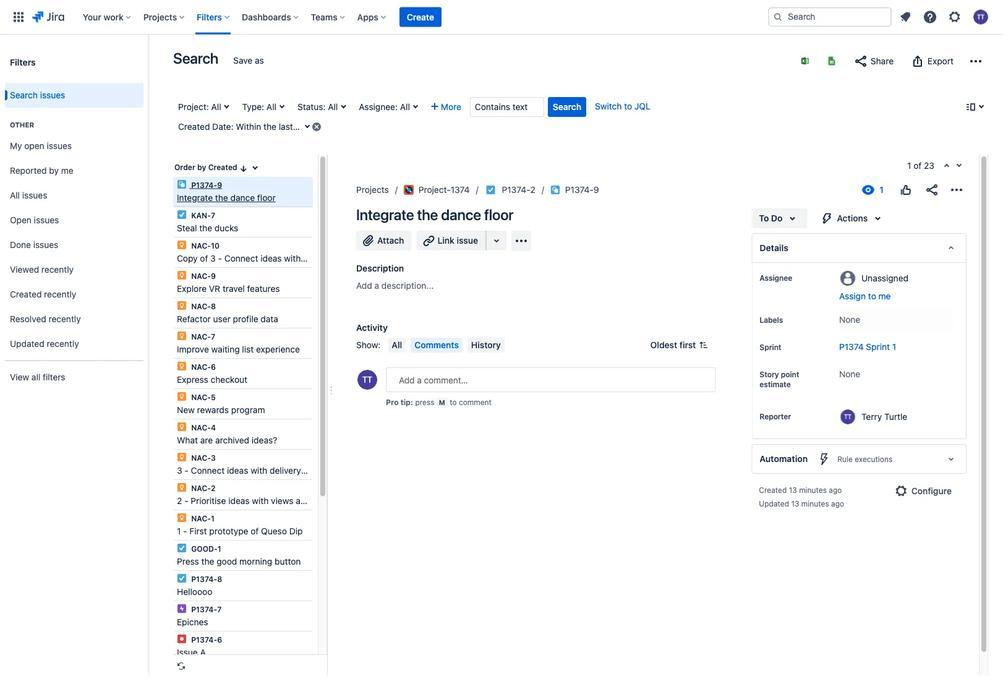 Task type: locate. For each thing, give the bounding box(es) containing it.
the up kan-7
[[215, 193, 228, 203]]

updated inside other group
[[10, 339, 44, 349]]

ideas up '1 - first prototype of queso dip'
[[228, 496, 250, 506]]

0 horizontal spatial search
[[10, 90, 38, 100]]

1 of 23
[[908, 161, 935, 171]]

projects left project 1374 icon
[[356, 185, 389, 195]]

ideas up features on the left top of page
[[261, 253, 282, 264]]

me for assign to me
[[879, 291, 891, 301]]

of left 23
[[914, 161, 922, 171]]

of left queso
[[251, 526, 259, 536]]

0 vertical spatial projects
[[143, 12, 177, 22]]

me for reported by me
[[61, 166, 73, 176]]

0 vertical spatial of
[[914, 161, 922, 171]]

idea image for copy
[[177, 240, 187, 250]]

idea image up copy
[[177, 240, 187, 250]]

issues up my open issues
[[40, 90, 65, 100]]

by right reported
[[49, 166, 59, 176]]

0 horizontal spatial to
[[450, 398, 457, 406]]

details
[[760, 243, 789, 253]]

idea image for what
[[177, 422, 187, 432]]

1 vertical spatial 4
[[211, 423, 216, 432]]

7 up waiting
[[211, 332, 215, 341]]

4 idea image from the top
[[177, 422, 187, 432]]

0 vertical spatial filters
[[197, 12, 222, 22]]

task image
[[177, 210, 187, 220], [177, 543, 187, 553], [177, 573, 187, 583]]

0 horizontal spatial dance
[[230, 193, 255, 203]]

p1374- up "a"
[[191, 635, 217, 644]]

improve waiting list experience
[[177, 344, 300, 354]]

idea image for explore
[[177, 270, 187, 280]]

0 vertical spatial minutes
[[799, 486, 827, 494]]

4 right last
[[295, 122, 301, 132]]

2 horizontal spatial search
[[553, 102, 582, 112]]

nac-4
[[189, 423, 216, 432]]

recently inside resolved recently link
[[49, 314, 81, 324]]

newest first image
[[699, 340, 709, 350]]

0 horizontal spatial floor
[[257, 193, 276, 203]]

p1374- right task icon
[[502, 185, 531, 195]]

0 horizontal spatial integrate the dance floor
[[177, 193, 276, 203]]

are
[[200, 435, 213, 445]]

of down nac-10
[[200, 253, 208, 264]]

6
[[211, 363, 216, 371], [217, 635, 222, 644]]

- down what at bottom left
[[185, 466, 189, 476]]

pro tip: press m to comment
[[386, 398, 492, 406]]

more button
[[426, 97, 466, 117]]

recently up created recently
[[41, 265, 74, 275]]

3 idea image from the top
[[177, 392, 187, 401]]

1 vertical spatial connect
[[191, 466, 225, 476]]

project:
[[178, 102, 209, 112]]

- left first
[[183, 526, 187, 536]]

- left prioritise
[[184, 496, 188, 506]]

vr
[[209, 284, 220, 294]]

integrate the dance floor up kan-7
[[177, 193, 276, 203]]

nac- up express
[[191, 363, 211, 371]]

4 idea image from the top
[[177, 513, 187, 523]]

0 vertical spatial in
[[337, 253, 344, 264]]

idea image up new on the left bottom of the page
[[177, 392, 187, 401]]

idea image left "nac-1"
[[177, 513, 187, 523]]

0 vertical spatial integrate
[[177, 193, 213, 203]]

1 horizontal spatial of
[[251, 526, 259, 536]]

open in microsoft excel image
[[800, 56, 810, 66]]

issues inside group
[[40, 90, 65, 100]]

connect down 'nac-3'
[[191, 466, 225, 476]]

add
[[356, 281, 372, 291]]

software up fields
[[330, 466, 365, 476]]

created down project:
[[178, 122, 210, 132]]

updated down resolved
[[10, 339, 44, 349]]

1 horizontal spatial me
[[879, 291, 891, 301]]

p1374-8
[[189, 575, 222, 583]]

0 horizontal spatial jira
[[313, 466, 327, 476]]

2 idea image from the top
[[177, 331, 187, 341]]

0 horizontal spatial by
[[49, 166, 59, 176]]

p1374-9 right subtask icon
[[565, 185, 599, 195]]

0 horizontal spatial 4
[[211, 423, 216, 432]]

the for kan-7
[[199, 223, 212, 233]]

nac- up are
[[191, 423, 211, 432]]

projects inside projects dropdown button
[[143, 12, 177, 22]]

- for connect
[[185, 466, 189, 476]]

1 nac- from the top
[[191, 241, 211, 250]]

1 horizontal spatial floor
[[484, 206, 514, 223]]

1 vertical spatial integrate the dance floor
[[356, 206, 514, 223]]

to right m
[[450, 398, 457, 406]]

archived
[[215, 435, 249, 445]]

0 vertical spatial ago
[[829, 486, 842, 494]]

3 nac- from the top
[[191, 302, 211, 311]]

0 horizontal spatial in
[[303, 466, 310, 476]]

filters right projects dropdown button
[[197, 12, 222, 22]]

- for prioritise
[[184, 496, 188, 506]]

nac- up first
[[191, 514, 211, 523]]

my open issues link
[[5, 134, 144, 158]]

1 idea image from the top
[[177, 270, 187, 280]]

oldest
[[651, 340, 677, 350]]

9 for features
[[211, 272, 216, 280]]

search for search button
[[553, 102, 582, 112]]

all right type:
[[267, 102, 277, 112]]

description...
[[382, 281, 434, 291]]

0 vertical spatial connect
[[224, 253, 258, 264]]

3 down are
[[211, 453, 216, 462]]

p1374- up epicnes
[[191, 605, 217, 614]]

to right assign
[[868, 291, 876, 301]]

idea image down what at bottom left
[[177, 452, 187, 462]]

dance down 1374
[[441, 206, 481, 223]]

p1374-9 down order by created
[[189, 181, 222, 189]]

me down my open issues "link"
[[61, 166, 73, 176]]

with
[[284, 253, 301, 264], [251, 466, 267, 476], [252, 496, 269, 506]]

all right 'assignee:'
[[400, 102, 410, 112]]

1 horizontal spatial to
[[624, 101, 632, 111]]

projects for projects dropdown button
[[143, 12, 177, 22]]

updated inside created 13 minutes ago updated 13 minutes ago
[[759, 499, 789, 508]]

all button
[[388, 338, 406, 353]]

2 left days
[[333, 122, 338, 132]]

in up and
[[303, 466, 310, 476]]

6 down the p1374-7
[[217, 635, 222, 644]]

jira image
[[32, 10, 64, 24], [32, 10, 64, 24]]

search inside button
[[553, 102, 582, 112]]

create button
[[400, 7, 442, 27]]

0 vertical spatial delivery
[[303, 253, 335, 264]]

checkout
[[211, 375, 248, 385]]

software down attach button
[[363, 253, 399, 264]]

primary element
[[7, 0, 768, 34]]

0 vertical spatial software
[[363, 253, 399, 264]]

all for type: all
[[267, 102, 277, 112]]

integrate up kan-
[[177, 193, 213, 203]]

activity
[[356, 323, 388, 333]]

filters
[[43, 372, 65, 382]]

all issues link
[[5, 183, 144, 208]]

created inside other group
[[10, 289, 42, 299]]

integrate up attach button
[[356, 206, 414, 223]]

issues up viewed recently
[[33, 240, 58, 250]]

1 horizontal spatial filters
[[197, 12, 222, 22]]

2 vertical spatial with
[[252, 496, 269, 506]]

recently down resolved recently link in the left of the page
[[47, 339, 79, 349]]

switch to jql link
[[595, 101, 651, 111]]

1 vertical spatial task image
[[177, 543, 187, 553]]

p1374-
[[191, 181, 217, 189], [502, 185, 531, 195], [565, 185, 594, 195], [191, 575, 217, 583], [191, 605, 217, 614], [191, 635, 217, 644]]

floor
[[257, 193, 276, 203], [484, 206, 514, 223]]

task image
[[486, 185, 496, 195]]

0 vertical spatial 4
[[295, 122, 301, 132]]

1 vertical spatial jira
[[313, 466, 327, 476]]

1 horizontal spatial search
[[173, 49, 218, 67]]

to for switch
[[624, 101, 632, 111]]

view
[[10, 372, 29, 382]]

assign to me button
[[839, 290, 954, 303]]

me inside other group
[[61, 166, 73, 176]]

projects up sidebar navigation image
[[143, 12, 177, 22]]

to
[[759, 213, 769, 223]]

3 down 10
[[210, 253, 216, 264]]

all right status:
[[328, 102, 338, 112]]

features
[[247, 284, 280, 294]]

nac- for 3
[[191, 453, 211, 462]]

next issue 'kan-7' ( type 'j' ) image
[[955, 161, 964, 171]]

appswitcher icon image
[[11, 10, 26, 24]]

search image
[[773, 12, 783, 22]]

1 horizontal spatial integrate
[[356, 206, 414, 223]]

0 horizontal spatial sprint
[[760, 343, 782, 351]]

task image for steal
[[177, 210, 187, 220]]

1 horizontal spatial by
[[197, 163, 206, 172]]

0 vertical spatial none
[[839, 315, 861, 325]]

recently down viewed recently link
[[44, 289, 76, 299]]

7 for the
[[211, 211, 215, 220]]

1 vertical spatial 7
[[211, 332, 215, 341]]

1 horizontal spatial 6
[[217, 635, 222, 644]]

nac-3
[[189, 453, 216, 462]]

0 vertical spatial task image
[[177, 210, 187, 220]]

dashboards button
[[238, 7, 304, 27]]

0 horizontal spatial of
[[200, 253, 208, 264]]

automation
[[760, 454, 808, 464]]

other group
[[5, 108, 144, 360]]

1 vertical spatial in
[[303, 466, 310, 476]]

integrate the dance floor down project-1374 link
[[356, 206, 514, 223]]

0 vertical spatial integrate the dance floor
[[177, 193, 276, 203]]

fields
[[313, 496, 335, 506]]

0 vertical spatial 13
[[789, 486, 797, 494]]

none down the p1374
[[839, 369, 861, 379]]

of for 1
[[914, 161, 922, 171]]

6 up the "express checkout"
[[211, 363, 216, 371]]

1 none from the top
[[839, 315, 861, 325]]

to left jql
[[624, 101, 632, 111]]

0 vertical spatial 6
[[211, 363, 216, 371]]

1 vertical spatial 3
[[211, 453, 216, 462]]

dance down the small image
[[230, 193, 255, 203]]

order
[[174, 163, 195, 172]]

m
[[439, 398, 445, 406]]

7
[[211, 211, 215, 220], [211, 332, 215, 341], [217, 605, 222, 614]]

issues right open
[[34, 215, 59, 225]]

ideas down 'archived'
[[227, 466, 248, 476]]

1 vertical spatial floor
[[484, 206, 514, 223]]

1 vertical spatial software
[[330, 466, 365, 476]]

p1374-9
[[189, 181, 222, 189], [565, 185, 599, 195]]

1 vertical spatial with
[[251, 466, 267, 476]]

1374
[[451, 185, 470, 195]]

search for search issues
[[10, 90, 38, 100]]

history
[[471, 340, 501, 350]]

2 vertical spatial 7
[[217, 605, 222, 614]]

1 vertical spatial delivery
[[270, 466, 301, 476]]

2 horizontal spatial 9
[[594, 185, 599, 195]]

nac- for improve
[[191, 332, 211, 341]]

2 none from the top
[[839, 369, 861, 379]]

idea image up what at bottom left
[[177, 422, 187, 432]]

6 for checkout
[[211, 363, 216, 371]]

nac-9
[[189, 272, 216, 280]]

6 idea image from the top
[[177, 483, 187, 492]]

to inside button
[[868, 291, 876, 301]]

3 idea image from the top
[[177, 361, 187, 371]]

idea image for express
[[177, 361, 187, 371]]

nac- down are
[[191, 453, 211, 462]]

task image up steal
[[177, 210, 187, 220]]

2 idea image from the top
[[177, 301, 187, 311]]

9 nac- from the top
[[191, 484, 211, 492]]

banner
[[0, 0, 1003, 35]]

idea image up refactor
[[177, 301, 187, 311]]

1 vertical spatial ago
[[831, 499, 844, 508]]

project 1374 image
[[404, 185, 414, 195]]

p1374-6
[[189, 635, 222, 644]]

9 up vr
[[211, 272, 216, 280]]

kan-
[[191, 211, 211, 220]]

1 left 23
[[908, 161, 912, 171]]

me inside button
[[879, 291, 891, 301]]

8 down the good
[[217, 575, 222, 583]]

1 idea image from the top
[[177, 240, 187, 250]]

assignee: all
[[359, 102, 410, 112]]

create
[[407, 12, 434, 22]]

none down assign
[[839, 315, 861, 325]]

2 vertical spatial search
[[553, 102, 582, 112]]

created down automation
[[759, 486, 787, 494]]

remove criteria image
[[312, 122, 322, 131]]

2 vertical spatial ideas
[[228, 496, 250, 506]]

0 horizontal spatial 8
[[211, 302, 216, 311]]

9 inside p1374-9 link
[[594, 185, 599, 195]]

8 up user
[[211, 302, 216, 311]]

1 vertical spatial updated
[[759, 499, 789, 508]]

all for project: all
[[211, 102, 221, 112]]

0 horizontal spatial me
[[61, 166, 73, 176]]

oldest first
[[651, 340, 696, 350]]

6 nac- from the top
[[191, 393, 211, 401]]

2 horizontal spatial of
[[914, 161, 922, 171]]

2 vertical spatial task image
[[177, 573, 187, 583]]

type: all
[[242, 102, 277, 112]]

search down the filters popup button
[[173, 49, 218, 67]]

ideas?
[[252, 435, 277, 445]]

1 task image from the top
[[177, 210, 187, 220]]

share
[[871, 56, 894, 66]]

recently for created recently
[[44, 289, 76, 299]]

reported by me link
[[5, 158, 144, 183]]

7 nac- from the top
[[191, 423, 211, 432]]

5 idea image from the top
[[177, 452, 187, 462]]

refactor user profile data
[[177, 314, 278, 324]]

1 horizontal spatial updated
[[759, 499, 789, 508]]

status: all
[[298, 102, 338, 112]]

0 horizontal spatial delivery
[[270, 466, 301, 476]]

1 vertical spatial none
[[839, 369, 861, 379]]

teams button
[[307, 7, 350, 27]]

good-1
[[189, 544, 221, 553]]

issues inside 'link'
[[34, 215, 59, 225]]

projects link
[[356, 182, 389, 197]]

nac- down steal the ducks
[[191, 241, 211, 250]]

by inside other group
[[49, 166, 59, 176]]

1 vertical spatial dance
[[441, 206, 481, 223]]

idea image for improve
[[177, 331, 187, 341]]

terry
[[862, 411, 882, 422]]

sprint right the p1374
[[866, 342, 890, 352]]

23
[[924, 161, 935, 171]]

recently inside updated recently link
[[47, 339, 79, 349]]

resolved recently link
[[5, 307, 144, 332]]

steal
[[177, 223, 197, 233]]

9 for floor
[[217, 181, 222, 189]]

recently inside viewed recently link
[[41, 265, 74, 275]]

nac- for express
[[191, 363, 211, 371]]

jira up fields
[[313, 466, 327, 476]]

1 horizontal spatial delivery
[[303, 253, 335, 264]]

0 vertical spatial dance
[[230, 193, 255, 203]]

p1374- up 'helloooo'
[[191, 575, 217, 583]]

dashboards
[[242, 12, 291, 22]]

link web pages and more image
[[489, 233, 504, 248]]

3 task image from the top
[[177, 573, 187, 583]]

all up date:
[[211, 102, 221, 112]]

idea image up explore in the left top of the page
[[177, 270, 187, 280]]

recently down "created recently" link
[[49, 314, 81, 324]]

1 vertical spatial projects
[[356, 185, 389, 195]]

0 vertical spatial updated
[[10, 339, 44, 349]]

all
[[31, 372, 40, 382]]

1 vertical spatial ideas
[[227, 466, 248, 476]]

the down good-1
[[201, 556, 214, 567]]

0 horizontal spatial projects
[[143, 12, 177, 22]]

0 vertical spatial 8
[[211, 302, 216, 311]]

helloooo
[[177, 587, 212, 597]]

1 vertical spatial me
[[879, 291, 891, 301]]

0 vertical spatial floor
[[257, 193, 276, 203]]

1 vertical spatial of
[[200, 253, 208, 264]]

1 horizontal spatial integrate the dance floor
[[356, 206, 514, 223]]

done
[[10, 240, 31, 250]]

menu bar containing all
[[386, 338, 507, 353]]

idea image for 3
[[177, 452, 187, 462]]

small image
[[239, 164, 248, 174]]

actions image
[[950, 182, 964, 197]]

2 horizontal spatial to
[[868, 291, 876, 301]]

issues up 'open issues'
[[22, 190, 47, 200]]

with for delivery
[[251, 466, 267, 476]]

filters up search issues
[[10, 57, 36, 67]]

p1374
[[839, 342, 864, 352]]

dance
[[230, 193, 255, 203], [441, 206, 481, 223]]

issues right the open
[[47, 141, 72, 151]]

2 nac- from the top
[[191, 272, 211, 280]]

recently inside "created recently" link
[[44, 289, 76, 299]]

oldest first button
[[643, 338, 716, 353]]

idea image
[[177, 240, 187, 250], [177, 301, 187, 311], [177, 361, 187, 371], [177, 513, 187, 523]]

p1374 sprint 1
[[839, 342, 896, 352]]

list
[[242, 344, 254, 354]]

idea image
[[177, 270, 187, 280], [177, 331, 187, 341], [177, 392, 187, 401], [177, 422, 187, 432], [177, 452, 187, 462], [177, 483, 187, 492]]

1 horizontal spatial 4
[[295, 122, 301, 132]]

- for first
[[183, 526, 187, 536]]

4
[[295, 122, 301, 132], [211, 423, 216, 432]]

projects button
[[140, 7, 189, 27]]

actions button
[[813, 208, 893, 228]]

banner containing your work
[[0, 0, 1003, 35]]

all for status: all
[[328, 102, 338, 112]]

0 horizontal spatial 9
[[211, 272, 216, 280]]

search inside group
[[10, 90, 38, 100]]

2 task image from the top
[[177, 543, 187, 553]]

within
[[236, 122, 261, 132]]

all right show:
[[392, 340, 402, 350]]

story point estimate
[[760, 370, 799, 388]]

0 horizontal spatial 6
[[211, 363, 216, 371]]

projects for projects link
[[356, 185, 389, 195]]

1 horizontal spatial 8
[[217, 575, 222, 583]]

nac- up improve
[[191, 332, 211, 341]]

nac- up explore in the left top of the page
[[191, 272, 211, 280]]

p1374- down order by created
[[191, 181, 217, 189]]

4 nac- from the top
[[191, 332, 211, 341]]

sprint down labels
[[760, 343, 782, 351]]

search up other
[[10, 90, 38, 100]]

1 vertical spatial 6
[[217, 635, 222, 644]]

3 down what at bottom left
[[177, 466, 182, 476]]

menu bar
[[386, 338, 507, 353]]

views
[[271, 496, 293, 506]]

created left the small image
[[208, 163, 237, 172]]

8 nac- from the top
[[191, 453, 211, 462]]

9
[[217, 181, 222, 189], [594, 185, 599, 195], [211, 272, 216, 280]]

created inside created 13 minutes ago updated 13 minutes ago
[[759, 486, 787, 494]]

history button
[[468, 338, 505, 353]]

filters button
[[193, 7, 234, 27]]

9 down order by created link
[[217, 181, 222, 189]]

1 vertical spatial search
[[10, 90, 38, 100]]

0 vertical spatial me
[[61, 166, 73, 176]]

0 vertical spatial 7
[[211, 211, 215, 220]]

first
[[190, 526, 207, 536]]

-
[[218, 253, 222, 264], [185, 466, 189, 476], [184, 496, 188, 506], [183, 526, 187, 536]]

10 nac- from the top
[[191, 514, 211, 523]]

- down 10
[[218, 253, 222, 264]]

search left the switch
[[553, 102, 582, 112]]

6 for a
[[217, 635, 222, 644]]

0 horizontal spatial filters
[[10, 57, 36, 67]]

5 nac- from the top
[[191, 363, 211, 371]]

1 down prioritise
[[211, 514, 215, 523]]

1
[[908, 161, 912, 171], [893, 342, 896, 352], [211, 514, 215, 523], [177, 526, 181, 536], [218, 544, 221, 553]]

p1374-2 link
[[502, 182, 536, 197]]

created down viewed
[[10, 289, 42, 299]]

nac- up refactor
[[191, 302, 211, 311]]

open
[[24, 141, 44, 151]]

settings image
[[948, 10, 963, 24]]



Task type: vqa. For each thing, say whether or not it's contained in the screenshot.
bottommost 8
yes



Task type: describe. For each thing, give the bounding box(es) containing it.
nac-10
[[189, 241, 220, 250]]

executions
[[855, 455, 893, 463]]

sidebar navigation image
[[135, 49, 162, 74]]

to do
[[759, 213, 783, 223]]

nac-1
[[189, 514, 215, 523]]

1 horizontal spatial in
[[337, 253, 344, 264]]

0 vertical spatial ideas
[[261, 253, 282, 264]]

help image
[[923, 10, 938, 24]]

p1374- for helloooo
[[191, 575, 217, 583]]

1 up the good
[[218, 544, 221, 553]]

created 13 minutes ago updated 13 minutes ago
[[759, 486, 844, 508]]

idea image for new
[[177, 392, 187, 401]]

0 horizontal spatial p1374-9
[[189, 181, 222, 189]]

profile
[[233, 314, 258, 324]]

prioritise
[[191, 496, 226, 506]]

epic image
[[177, 604, 187, 614]]

resolved
[[10, 314, 46, 324]]

ideas for views
[[228, 496, 250, 506]]

2 left prioritise
[[177, 496, 182, 506]]

press
[[177, 556, 199, 567]]

a
[[375, 281, 379, 291]]

1 vertical spatial 13
[[791, 499, 800, 508]]

your
[[83, 12, 101, 22]]

other
[[10, 121, 34, 129]]

2 up prioritise
[[211, 484, 216, 492]]

7 for waiting
[[211, 332, 215, 341]]

attach button
[[356, 231, 412, 251]]

1 horizontal spatial p1374-9
[[565, 185, 599, 195]]

open in google sheets image
[[827, 56, 837, 66]]

filters inside popup button
[[197, 12, 222, 22]]

labels pin to top. only you can see pinned fields. image
[[786, 315, 796, 325]]

save
[[233, 55, 253, 66]]

travel
[[223, 284, 245, 294]]

press
[[415, 398, 435, 406]]

idea image for refactor
[[177, 301, 187, 311]]

resolved recently
[[10, 314, 81, 324]]

1 left first
[[177, 526, 181, 536]]

nac- for what
[[191, 423, 211, 432]]

automation element
[[752, 444, 967, 474]]

a
[[200, 647, 206, 658]]

details element
[[752, 233, 967, 263]]

subtask image
[[550, 185, 560, 195]]

issues for done issues
[[33, 240, 58, 250]]

Search field
[[768, 7, 892, 27]]

save as
[[233, 55, 264, 66]]

express checkout
[[177, 375, 248, 385]]

configure
[[912, 486, 952, 496]]

save as button
[[227, 51, 270, 71]]

link
[[438, 235, 455, 246]]

all for assignee: all
[[400, 102, 410, 112]]

created for created 13 minutes ago updated 13 minutes ago
[[759, 486, 787, 494]]

0 vertical spatial search
[[173, 49, 218, 67]]

idea image for 2
[[177, 483, 187, 492]]

created for created date: within the last 4 weeks, 2 days
[[178, 122, 210, 132]]

search issues group
[[5, 79, 144, 111]]

0 vertical spatial jira
[[346, 253, 361, 264]]

rule executions
[[838, 455, 893, 463]]

recently for viewed recently
[[41, 265, 74, 275]]

created for created recently
[[10, 289, 42, 299]]

p1374-7
[[189, 605, 222, 614]]

nac-6
[[189, 363, 216, 371]]

open issues
[[10, 215, 59, 225]]

nac- for 1
[[191, 514, 211, 523]]

point
[[781, 370, 799, 379]]

all inside button
[[392, 340, 402, 350]]

issues for all issues
[[22, 190, 47, 200]]

issues for open issues
[[34, 215, 59, 225]]

subtask image
[[177, 179, 187, 189]]

apps button
[[354, 7, 391, 27]]

experience
[[256, 344, 300, 354]]

8 for refactor user profile data
[[211, 302, 216, 311]]

good-
[[191, 544, 218, 553]]

status:
[[298, 102, 326, 112]]

0 vertical spatial with
[[284, 253, 301, 264]]

all inside "link"
[[10, 190, 20, 200]]

switch
[[595, 101, 622, 111]]

viewed
[[10, 265, 39, 275]]

add app image
[[514, 234, 529, 248]]

nac- for new
[[191, 393, 211, 401]]

steal the ducks
[[177, 223, 238, 233]]

1 right the p1374
[[893, 342, 896, 352]]

nac- for 2
[[191, 484, 211, 492]]

good
[[217, 556, 237, 567]]

p1374-9 link
[[565, 182, 599, 197]]

nac- for copy
[[191, 241, 211, 250]]

bug image
[[177, 634, 187, 644]]

of for copy
[[200, 253, 208, 264]]

morning
[[239, 556, 272, 567]]

new
[[177, 405, 195, 415]]

p1374 sprint 1 link
[[839, 342, 896, 352]]

created recently
[[10, 289, 76, 299]]

estimate
[[760, 380, 791, 388]]

Search issues using keywords text field
[[470, 97, 544, 117]]

prototype
[[209, 526, 248, 536]]

comments button
[[411, 338, 463, 353]]

8 for helloooo
[[217, 575, 222, 583]]

as
[[255, 55, 264, 66]]

and
[[296, 496, 311, 506]]

reporter
[[760, 412, 791, 421]]

nac- for refactor
[[191, 302, 211, 311]]

2 vertical spatial of
[[251, 526, 259, 536]]

issue a
[[177, 647, 206, 658]]

vote options: no one has voted for this issue yet. image
[[899, 182, 914, 197]]

p1374- left copy link to issue "icon"
[[565, 185, 594, 195]]

do
[[771, 213, 783, 223]]

p1374- for integrate the dance floor
[[191, 181, 217, 189]]

assign
[[839, 291, 866, 301]]

nac-5
[[189, 393, 216, 401]]

2 vertical spatial to
[[450, 398, 457, 406]]

1 vertical spatial filters
[[10, 57, 36, 67]]

story
[[760, 370, 779, 379]]

with for views
[[252, 496, 269, 506]]

to for assign
[[868, 291, 876, 301]]

attach
[[377, 235, 404, 246]]

open issues link
[[5, 208, 144, 233]]

data
[[261, 314, 278, 324]]

teams
[[311, 12, 338, 22]]

unassigned
[[862, 273, 909, 283]]

2 - prioritise ideas with views and fields
[[177, 496, 335, 506]]

apps
[[357, 12, 378, 22]]

done issues link
[[5, 233, 144, 257]]

the down the project-
[[417, 206, 438, 223]]

done issues
[[10, 240, 58, 250]]

button
[[275, 556, 301, 567]]

first
[[680, 340, 696, 350]]

profile image of terry turtle image
[[358, 370, 377, 390]]

recently for updated recently
[[47, 339, 79, 349]]

your work
[[83, 12, 124, 22]]

p1374- for epicnes
[[191, 605, 217, 614]]

by for reported
[[49, 166, 59, 176]]

not available - this is the first issue image
[[942, 161, 952, 171]]

by for order
[[197, 163, 206, 172]]

0 vertical spatial 3
[[210, 253, 216, 264]]

2 vertical spatial 3
[[177, 466, 182, 476]]

copy link to issue image
[[597, 184, 607, 194]]

ideas for delivery
[[227, 466, 248, 476]]

issues for search issues
[[40, 90, 65, 100]]

task image for press
[[177, 543, 187, 553]]

pro
[[386, 398, 399, 406]]

1 horizontal spatial sprint
[[866, 342, 890, 352]]

the for good-1
[[201, 556, 214, 567]]

copy
[[177, 253, 198, 264]]

idea image for 1
[[177, 513, 187, 523]]

project-1374
[[419, 185, 470, 195]]

what
[[177, 435, 198, 445]]

epicnes
[[177, 617, 208, 627]]

notifications image
[[898, 10, 913, 24]]

1 vertical spatial minutes
[[802, 499, 829, 508]]

work
[[104, 12, 124, 22]]

p1374- for issue a
[[191, 635, 217, 644]]

switch to jql
[[595, 101, 651, 111]]

story point estimate pin to top. only you can see pinned fields. image
[[772, 389, 782, 399]]

the left last
[[264, 122, 277, 132]]

recently for resolved recently
[[49, 314, 81, 324]]

nac-7
[[189, 332, 215, 341]]

2 left subtask icon
[[531, 185, 536, 195]]

labels
[[760, 315, 783, 324]]

0 horizontal spatial integrate
[[177, 193, 213, 203]]

nac- for explore
[[191, 272, 211, 280]]

1 horizontal spatial dance
[[441, 206, 481, 223]]

more
[[441, 102, 461, 112]]

your profile and settings image
[[974, 10, 989, 24]]

Add a comment… field
[[386, 367, 716, 392]]

the for p1374-9
[[215, 193, 228, 203]]

share image
[[925, 182, 940, 197]]

ducks
[[215, 223, 238, 233]]

last
[[279, 122, 293, 132]]

reported
[[10, 166, 47, 176]]

description
[[356, 263, 404, 273]]

1 vertical spatial integrate
[[356, 206, 414, 223]]



